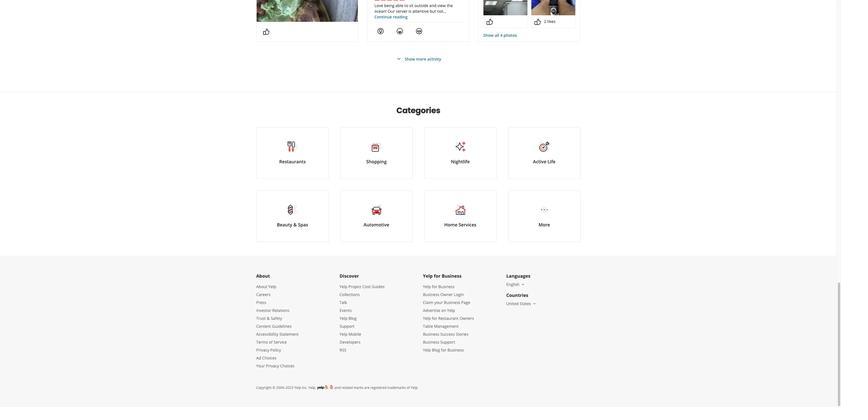 Task type: locate. For each thing, give the bounding box(es) containing it.
2 about from the top
[[256, 284, 267, 290]]

1 horizontal spatial support
[[440, 340, 455, 345]]

for down business support link
[[441, 348, 447, 353]]

investor
[[256, 308, 271, 314]]

more
[[539, 222, 550, 228]]

0 vertical spatial like feed item image
[[535, 18, 541, 25]]

0 horizontal spatial choices
[[262, 356, 277, 361]]

1 vertical spatial about
[[256, 284, 267, 290]]

24 useful v2 image
[[377, 28, 384, 35]]

1 vertical spatial show
[[405, 56, 415, 62]]

1 vertical spatial blog
[[432, 348, 440, 353]]

choices
[[262, 356, 277, 361], [280, 364, 294, 369]]

about up careers link in the bottom of the page
[[256, 284, 267, 290]]

of left yelp.
[[407, 386, 410, 391]]

& inside "about yelp careers press investor relations trust & safety content guidelines accessibility statement terms of service privacy policy ad choices your privacy choices"
[[267, 316, 270, 322]]

yelp blog for business link
[[423, 348, 464, 353]]

0 vertical spatial show
[[483, 33, 494, 38]]

show all 4 photos button
[[483, 33, 517, 38]]

5 star rating image
[[375, 0, 405, 1]]

choices down privacy policy link
[[262, 356, 277, 361]]

category navigation section navigation
[[251, 92, 586, 256]]

continue
[[375, 14, 392, 20]]

restaurants link
[[256, 127, 329, 179]]

beauty & spas
[[277, 222, 308, 228]]

about inside "about yelp careers press investor relations trust & safety content guidelines accessibility statement terms of service privacy policy ad choices your privacy choices"
[[256, 284, 267, 290]]

0 horizontal spatial show
[[405, 56, 415, 62]]

about up about yelp link
[[256, 273, 270, 280]]

terms of service link
[[256, 340, 287, 345]]

cost
[[363, 284, 371, 290]]

owner
[[440, 292, 453, 298]]

show inside dropdown button
[[483, 33, 494, 38]]

support inside yelp project cost guides collections talk events yelp blog support yelp mobile developers rss
[[340, 324, 355, 330]]

copyright © 2004–2023 yelp inc. yelp,
[[256, 386, 316, 391]]

2 open photo lightbox image from the left
[[532, 0, 576, 15]]

events link
[[340, 308, 352, 314]]

choices down policy
[[280, 364, 294, 369]]

continue reading button
[[375, 14, 408, 20]]

like feed item image
[[535, 18, 541, 25], [263, 28, 270, 35]]

table
[[423, 324, 433, 330]]

support down success on the bottom of the page
[[440, 340, 455, 345]]

discover
[[340, 273, 359, 280]]

about yelp link
[[256, 284, 276, 290]]

blog
[[349, 316, 357, 322], [432, 348, 440, 353]]

privacy down ad choices link
[[266, 364, 279, 369]]

1 open photo lightbox image from the left
[[484, 0, 528, 15]]

careers link
[[256, 292, 271, 298]]

show for show all 4 photos
[[483, 33, 494, 38]]

1 horizontal spatial blog
[[432, 348, 440, 353]]

support inside yelp for business business owner login claim your business page advertise on yelp yelp for restaurant owners table management business success stories business support yelp blog for business
[[440, 340, 455, 345]]

yelp up careers link in the bottom of the page
[[268, 284, 276, 290]]

1 horizontal spatial like feed item image
[[535, 18, 541, 25]]

1 horizontal spatial &
[[293, 222, 297, 228]]

0 vertical spatial about
[[256, 273, 270, 280]]

0 horizontal spatial blog
[[349, 316, 357, 322]]

0 horizontal spatial like feed item image
[[263, 28, 270, 35]]

business
[[442, 273, 462, 280], [438, 284, 455, 290], [423, 292, 439, 298], [444, 300, 460, 306], [423, 332, 439, 338], [423, 340, 439, 345], [448, 348, 464, 353]]

1 horizontal spatial of
[[407, 386, 410, 391]]

of
[[269, 340, 273, 345], [407, 386, 410, 391]]

safety
[[271, 316, 282, 322]]

table management link
[[423, 324, 459, 330]]

english button
[[506, 282, 525, 288]]

open photo lightbox image up 'likes' at the top of page
[[532, 0, 576, 15]]

explore recent activity section section
[[252, 0, 585, 92]]

& left spas
[[293, 222, 297, 228]]

1 vertical spatial of
[[407, 386, 410, 391]]

privacy down terms
[[256, 348, 269, 353]]

login
[[454, 292, 464, 298]]

press
[[256, 300, 266, 306]]

show more activity button
[[396, 56, 441, 62]]

terms
[[256, 340, 268, 345]]

restaurants
[[279, 159, 306, 165]]

spas
[[298, 222, 308, 228]]

restaurant
[[438, 316, 459, 322]]

0 vertical spatial privacy
[[256, 348, 269, 353]]

0 horizontal spatial support
[[340, 324, 355, 330]]

accessibility statement link
[[256, 332, 299, 338]]

active
[[533, 159, 547, 165]]

1 vertical spatial like feed item image
[[263, 28, 270, 35]]

1 horizontal spatial choices
[[280, 364, 294, 369]]

business up yelp blog for business link at the right bottom
[[423, 340, 439, 345]]

0 horizontal spatial open photo lightbox image
[[484, 0, 528, 15]]

yelp for business
[[423, 273, 462, 280]]

show right 24 chevron down v2 icon
[[405, 56, 415, 62]]

yelp up claim
[[423, 284, 431, 290]]

yelp left inc.
[[294, 386, 301, 391]]

home services
[[444, 222, 477, 228]]

yelp
[[423, 273, 433, 280], [268, 284, 276, 290], [340, 284, 348, 290], [423, 284, 431, 290], [447, 308, 455, 314], [340, 316, 348, 322], [423, 316, 431, 322], [340, 332, 348, 338], [423, 348, 431, 353], [294, 386, 301, 391]]

yelp for restaurant owners link
[[423, 316, 474, 322]]

for up the business owner login link on the bottom right
[[432, 284, 437, 290]]

success
[[440, 332, 455, 338]]

support
[[340, 324, 355, 330], [440, 340, 455, 345]]

owners
[[460, 316, 474, 322]]

yelp up yelp for business link
[[423, 273, 433, 280]]

1 about from the top
[[256, 273, 270, 280]]

talk
[[340, 300, 347, 306]]

accessibility
[[256, 332, 278, 338]]

automotive link
[[340, 191, 413, 243]]

united states button
[[506, 302, 537, 307]]

0 vertical spatial of
[[269, 340, 273, 345]]

beauty & spas link
[[256, 191, 329, 243]]

business down stories
[[448, 348, 464, 353]]

2004–2023
[[276, 386, 294, 391]]

open photo lightbox image
[[484, 0, 528, 15], [532, 0, 576, 15]]

show inside button
[[405, 56, 415, 62]]

developers link
[[340, 340, 361, 345]]

business up claim
[[423, 292, 439, 298]]

business down owner
[[444, 300, 460, 306]]

show
[[483, 33, 494, 38], [405, 56, 415, 62]]

&
[[293, 222, 297, 228], [267, 316, 270, 322]]

more link
[[508, 191, 581, 243]]

management
[[434, 324, 459, 330]]

trust
[[256, 316, 266, 322]]

english
[[506, 282, 520, 288]]

blog up support link on the left of the page
[[349, 316, 357, 322]]

claim
[[423, 300, 433, 306]]

active life
[[533, 159, 556, 165]]

blog inside yelp for business business owner login claim your business page advertise on yelp yelp for restaurant owners table management business success stories business support yelp blog for business
[[432, 348, 440, 353]]

yelp project cost guides link
[[340, 284, 385, 290]]

open photo lightbox image up like feed item icon
[[484, 0, 528, 15]]

countries
[[506, 293, 528, 299]]

0 vertical spatial &
[[293, 222, 297, 228]]

0 horizontal spatial &
[[267, 316, 270, 322]]

1 vertical spatial &
[[267, 316, 270, 322]]

careers
[[256, 292, 271, 298]]

0 horizontal spatial of
[[269, 340, 273, 345]]

nightlife
[[451, 159, 470, 165]]

1 horizontal spatial show
[[483, 33, 494, 38]]

show left all
[[483, 33, 494, 38]]

& right trust
[[267, 316, 270, 322]]

business up yelp for business link
[[442, 273, 462, 280]]

for up yelp for business link
[[434, 273, 441, 280]]

1 vertical spatial support
[[440, 340, 455, 345]]

support down yelp blog link at the left of page
[[340, 324, 355, 330]]

automotive
[[364, 222, 389, 228]]

open photo lightbox image for the rightmost like feed item image
[[532, 0, 576, 15]]

0 vertical spatial support
[[340, 324, 355, 330]]

collections
[[340, 292, 360, 298]]

continue reading
[[375, 14, 408, 20]]

states
[[520, 302, 531, 307]]

ad choices link
[[256, 356, 277, 361]]

0 vertical spatial blog
[[349, 316, 357, 322]]

business up owner
[[438, 284, 455, 290]]

blog down business support link
[[432, 348, 440, 353]]

1 horizontal spatial open photo lightbox image
[[532, 0, 576, 15]]

likes
[[547, 19, 556, 24]]

of up privacy policy link
[[269, 340, 273, 345]]

all
[[495, 33, 499, 38]]

2 likes
[[544, 19, 556, 24]]

yelp,
[[309, 386, 316, 391]]



Task type: vqa. For each thing, say whether or not it's contained in the screenshot.
Content Guidelines "link"
yes



Task type: describe. For each thing, give the bounding box(es) containing it.
4
[[500, 33, 503, 38]]

yelp mobile link
[[340, 332, 361, 338]]

shopping link
[[340, 127, 413, 179]]

0 vertical spatial choices
[[262, 356, 277, 361]]

show for show more activity
[[405, 56, 415, 62]]

your
[[434, 300, 443, 306]]

rss link
[[340, 348, 346, 353]]

active life link
[[508, 127, 581, 179]]

relations
[[272, 308, 289, 314]]

,
[[328, 386, 330, 391]]

yelp right on
[[447, 308, 455, 314]]

1 vertical spatial choices
[[280, 364, 294, 369]]

yelp inside "about yelp careers press investor relations trust & safety content guidelines accessibility statement terms of service privacy policy ad choices your privacy choices"
[[268, 284, 276, 290]]

yelp down support link on the left of the page
[[340, 332, 348, 338]]

stories
[[456, 332, 469, 338]]

rss
[[340, 348, 346, 353]]

your
[[256, 364, 265, 369]]

yelp logo image
[[317, 385, 328, 391]]

mobile
[[349, 332, 361, 338]]

business down table on the bottom of the page
[[423, 332, 439, 338]]

marks
[[354, 386, 364, 391]]

about for about yelp careers press investor relations trust & safety content guidelines accessibility statement terms of service privacy policy ad choices your privacy choices
[[256, 284, 267, 290]]

yelp burst image
[[330, 385, 334, 390]]

business support link
[[423, 340, 455, 345]]

for down advertise
[[432, 316, 437, 322]]

privacy policy link
[[256, 348, 281, 353]]

content
[[256, 324, 271, 330]]

like feed item image
[[487, 18, 493, 25]]

and
[[335, 386, 341, 391]]

united states
[[506, 302, 531, 307]]

page
[[461, 300, 470, 306]]

ad
[[256, 356, 261, 361]]

yelp for business business owner login claim your business page advertise on yelp yelp for restaurant owners table management business success stories business support yelp blog for business
[[423, 284, 474, 353]]

services
[[459, 222, 477, 228]]

policy
[[270, 348, 281, 353]]

investor relations link
[[256, 308, 289, 314]]

inc.
[[302, 386, 308, 391]]

talk link
[[340, 300, 347, 306]]

nightlife link
[[424, 127, 497, 179]]

business success stories link
[[423, 332, 469, 338]]

yelp.
[[411, 386, 419, 391]]

home services link
[[424, 191, 497, 243]]

statement
[[279, 332, 299, 338]]

about for about
[[256, 273, 270, 280]]

advertise
[[423, 308, 440, 314]]

blog inside yelp project cost guides collections talk events yelp blog support yelp mobile developers rss
[[349, 316, 357, 322]]

yelp for business link
[[423, 284, 455, 290]]

events
[[340, 308, 352, 314]]

photos
[[504, 33, 517, 38]]

yelp project cost guides collections talk events yelp blog support yelp mobile developers rss
[[340, 284, 385, 353]]

press link
[[256, 300, 266, 306]]

and related marks are registered trademarks of yelp.
[[334, 386, 419, 391]]

24 chevron down v2 image
[[396, 56, 403, 62]]

of inside "about yelp careers press investor relations trust & safety content guidelines accessibility statement terms of service privacy policy ad choices your privacy choices"
[[269, 340, 273, 345]]

activity
[[427, 56, 441, 62]]

home
[[444, 222, 458, 228]]

©
[[273, 386, 275, 391]]

service
[[274, 340, 287, 345]]

life
[[548, 159, 556, 165]]

& inside "link"
[[293, 222, 297, 228]]

related
[[342, 386, 353, 391]]

yelp down events link
[[340, 316, 348, 322]]

yelp up collections link
[[340, 284, 348, 290]]

categories
[[397, 105, 440, 116]]

yelp down business support link
[[423, 348, 431, 353]]

beauty
[[277, 222, 292, 228]]

1 vertical spatial privacy
[[266, 364, 279, 369]]

24 funny v2 image
[[397, 28, 403, 35]]

content guidelines link
[[256, 324, 292, 330]]

trust & safety link
[[256, 316, 282, 322]]

claim your business page link
[[423, 300, 470, 306]]

advertise on yelp link
[[423, 308, 455, 314]]

16 chevron down v2 image
[[532, 302, 537, 307]]

about yelp careers press investor relations trust & safety content guidelines accessibility statement terms of service privacy policy ad choices your privacy choices
[[256, 284, 299, 369]]

project
[[349, 284, 362, 290]]

developers
[[340, 340, 361, 345]]

yelp up table on the bottom of the page
[[423, 316, 431, 322]]

2
[[544, 19, 546, 24]]

copyright
[[256, 386, 272, 391]]

reading
[[393, 14, 408, 20]]

16 chevron down v2 image
[[521, 283, 525, 287]]

shopping
[[366, 159, 387, 165]]

24 cool v2 image
[[416, 28, 423, 35]]

collections link
[[340, 292, 360, 298]]

registered
[[371, 386, 387, 391]]

your privacy choices link
[[256, 364, 294, 369]]

united
[[506, 302, 519, 307]]

show all 4 photos
[[483, 33, 517, 38]]

more
[[416, 56, 426, 62]]

open photo lightbox image for like feed item icon
[[484, 0, 528, 15]]

on
[[441, 308, 446, 314]]



